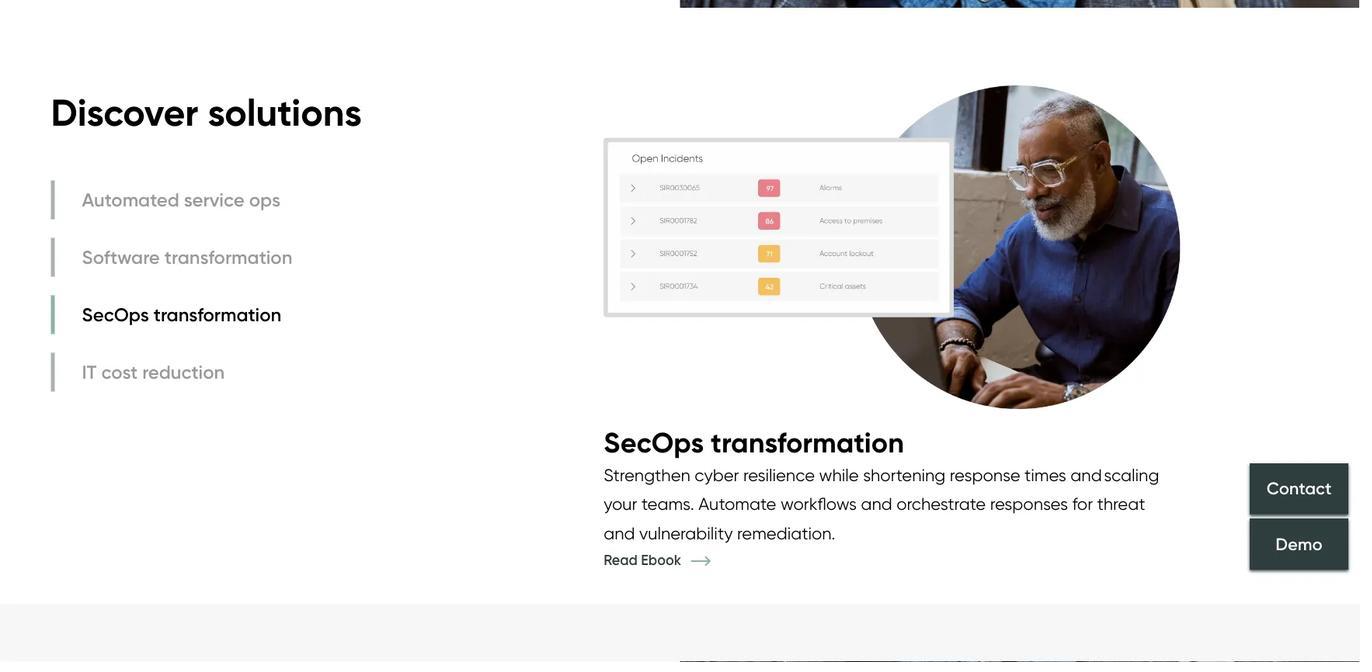 Task type: describe. For each thing, give the bounding box(es) containing it.
times
[[1025, 465, 1067, 486]]

1 horizontal spatial and
[[861, 494, 893, 515]]

cost
[[101, 361, 138, 384]]

demo link
[[1250, 519, 1349, 570]]

automation and orchestration improve threat response image
[[604, 70, 1181, 425]]

automated
[[82, 188, 179, 211]]

ebook
[[641, 552, 681, 569]]

teams.
[[642, 494, 694, 515]]

workflows
[[781, 494, 857, 515]]

secops transformation
[[82, 303, 281, 326]]

threat
[[1097, 494, 1146, 515]]

and scaling
[[1071, 465, 1159, 486]]

for
[[1073, 494, 1093, 515]]

automate
[[699, 494, 776, 515]]

while
[[819, 465, 859, 486]]

transformation for software transformation
[[165, 246, 292, 269]]

read ebook link
[[604, 552, 734, 569]]

secops transformation strengthen cyber resilience while shortening response times and scaling your teams. automate workflows and orchestrate responses for threat and vulnerability remediation.
[[604, 426, 1159, 544]]

orchestrate
[[897, 494, 986, 515]]

reduction
[[142, 361, 225, 384]]

shortening
[[863, 465, 946, 486]]

cyber
[[695, 465, 739, 486]]

demo
[[1276, 534, 1323, 555]]

vulnerability
[[639, 523, 733, 544]]

contact
[[1267, 479, 1332, 499]]



Task type: locate. For each thing, give the bounding box(es) containing it.
1 vertical spatial and
[[604, 523, 635, 544]]

transformation for secops transformation strengthen cyber resilience while shortening response times and scaling your teams. automate workflows and orchestrate responses for threat and vulnerability remediation.
[[711, 426, 904, 460]]

secops for secops transformation
[[82, 303, 149, 326]]

it
[[82, 361, 97, 384]]

read ebook
[[604, 552, 685, 569]]

secops transformation link
[[51, 296, 296, 334]]

and
[[861, 494, 893, 515], [604, 523, 635, 544]]

transformation inside secops transformation strengthen cyber resilience while shortening response times and scaling your teams. automate workflows and orchestrate responses for threat and vulnerability remediation.
[[711, 426, 904, 460]]

response
[[950, 465, 1021, 486]]

0 vertical spatial secops
[[82, 303, 149, 326]]

transformation for secops transformation
[[154, 303, 281, 326]]

discover
[[51, 89, 198, 136]]

ops
[[249, 188, 280, 211]]

1 vertical spatial transformation
[[154, 303, 281, 326]]

discover solutions
[[51, 89, 362, 136]]

responses
[[990, 494, 1068, 515]]

secops up strengthen
[[604, 426, 704, 460]]

and up read
[[604, 523, 635, 544]]

secops
[[82, 303, 149, 326], [604, 426, 704, 460]]

contact link
[[1250, 464, 1349, 515]]

automated service ops link
[[51, 181, 296, 219]]

transformation
[[165, 246, 292, 269], [154, 303, 281, 326], [711, 426, 904, 460]]

it cost reduction
[[82, 361, 225, 384]]

read
[[604, 552, 638, 569]]

software transformation link
[[51, 238, 296, 277]]

streamline service delivery for technology excellence image
[[0, 0, 1360, 8], [0, 0, 1360, 8]]

0 horizontal spatial secops
[[82, 303, 149, 326]]

transformation down service
[[165, 246, 292, 269]]

software
[[82, 246, 160, 269]]

0 vertical spatial and
[[861, 494, 893, 515]]

automated service ops
[[82, 188, 280, 211]]

1 vertical spatial secops
[[604, 426, 704, 460]]

it cost reduction link
[[51, 353, 296, 392]]

transformation down "software transformation"
[[154, 303, 281, 326]]

1 horizontal spatial secops
[[604, 426, 704, 460]]

software transformation
[[82, 246, 292, 269]]

solutions
[[208, 89, 362, 136]]

secops inside secops transformation strengthen cyber resilience while shortening response times and scaling your teams. automate workflows and orchestrate responses for threat and vulnerability remediation.
[[604, 426, 704, 460]]

your
[[604, 494, 637, 515]]

remediation.
[[737, 523, 836, 544]]

0 vertical spatial transformation
[[165, 246, 292, 269]]

transformation up resilience
[[711, 426, 904, 460]]

secops for secops transformation strengthen cyber resilience while shortening response times and scaling your teams. automate workflows and orchestrate responses for threat and vulnerability remediation.
[[604, 426, 704, 460]]

strengthen
[[604, 465, 691, 486]]

and down "shortening"
[[861, 494, 893, 515]]

0 horizontal spatial and
[[604, 523, 635, 544]]

resilience
[[743, 465, 815, 486]]

secops up cost
[[82, 303, 149, 326]]

2 vertical spatial transformation
[[711, 426, 904, 460]]

service
[[184, 188, 244, 211]]



Task type: vqa. For each thing, say whether or not it's contained in the screenshot.
Read Ebook
yes



